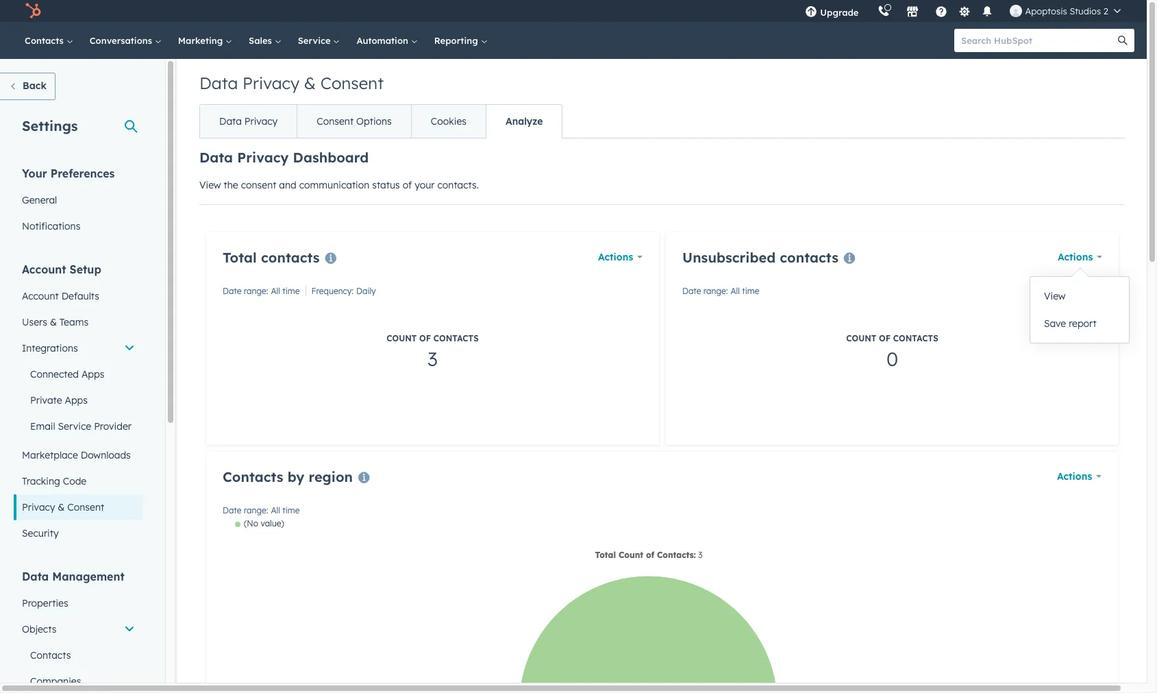 Task type: vqa. For each thing, say whether or not it's contained in the screenshot.
count in the 'Count of Contacts 3'
yes



Task type: locate. For each thing, give the bounding box(es) containing it.
of inside count of contacts 3
[[420, 333, 431, 343]]

cookies link
[[411, 105, 486, 138]]

1 contacts from the left
[[261, 249, 320, 266]]

status
[[372, 179, 400, 191]]

count inside count of contacts 3
[[387, 333, 417, 343]]

automation link
[[349, 22, 426, 59]]

all down unsubscribed at the right of page
[[731, 286, 740, 296]]

contacts down 'hubspot' link
[[25, 35, 66, 46]]

view button
[[1031, 282, 1130, 310]]

time down "unsubscribed contacts"
[[743, 286, 760, 296]]

privacy down 'sales' link
[[243, 73, 300, 93]]

1 vertical spatial &
[[50, 316, 57, 328]]

0 vertical spatial contacts link
[[16, 22, 81, 59]]

all for daily
[[271, 286, 280, 296]]

count
[[387, 333, 417, 343], [847, 333, 877, 343]]

privacy for data privacy dashboard
[[237, 149, 289, 166]]

navigation
[[199, 104, 563, 138]]

0 horizontal spatial contacts
[[261, 249, 320, 266]]

service link
[[290, 22, 349, 59]]

total contacts
[[223, 249, 320, 266]]

consent options link
[[297, 105, 411, 138]]

0 horizontal spatial view
[[199, 179, 221, 191]]

all down "total contacts"
[[271, 286, 280, 296]]

actions button
[[598, 247, 643, 267], [1058, 247, 1103, 267], [1058, 467, 1102, 486]]

1 horizontal spatial view
[[1045, 290, 1066, 302]]

private
[[30, 394, 62, 407]]

contacts for 0
[[780, 249, 839, 266]]

service up data privacy & consent
[[298, 35, 333, 46]]

date down total
[[223, 286, 242, 296]]

actions button for 3
[[598, 247, 643, 267]]

email service provider link
[[14, 413, 143, 439]]

& inside "link"
[[58, 501, 65, 513]]

menu item
[[869, 0, 872, 22]]

2 count from the left
[[847, 333, 877, 343]]

view inside button
[[1045, 290, 1066, 302]]

privacy up data privacy dashboard
[[245, 115, 278, 128]]

1 horizontal spatial of
[[420, 333, 431, 343]]

date range: all time
[[223, 286, 300, 296], [683, 286, 760, 296], [223, 505, 300, 516]]

privacy & consent
[[22, 501, 104, 513]]

apoptosis studios 2 button
[[1003, 0, 1130, 22]]

of left your
[[403, 179, 412, 191]]

connected
[[30, 368, 79, 380]]

0 vertical spatial &
[[304, 73, 316, 93]]

actions button for 0
[[1058, 247, 1103, 267]]

settings image
[[959, 6, 971, 18]]

time down "total contacts"
[[283, 286, 300, 296]]

menu
[[796, 0, 1131, 22]]

time for daily
[[283, 286, 300, 296]]

help button
[[931, 0, 954, 22]]

email
[[30, 420, 55, 433]]

provider
[[94, 420, 132, 433]]

1 vertical spatial contacts link
[[14, 642, 143, 668]]

0 vertical spatial view
[[199, 179, 221, 191]]

back
[[23, 80, 47, 92]]

apps for connected apps
[[82, 368, 105, 380]]

view up save
[[1045, 290, 1066, 302]]

apoptosis studios 2
[[1026, 5, 1109, 16]]

date range: all time down "total contacts"
[[223, 286, 300, 296]]

1 account from the top
[[22, 263, 66, 276]]

privacy up consent
[[237, 149, 289, 166]]

data for data management
[[22, 570, 49, 583]]

connected apps link
[[14, 361, 143, 387]]

of for 3
[[420, 333, 431, 343]]

0 horizontal spatial &
[[50, 316, 57, 328]]

account up account defaults
[[22, 263, 66, 276]]

tara schultz image
[[1011, 5, 1023, 17]]

contacts by region
[[223, 468, 353, 485]]

consent up the dashboard
[[317, 115, 354, 128]]

1 horizontal spatial &
[[58, 501, 65, 513]]

data privacy dashboard
[[199, 149, 369, 166]]

contacts link for the companies link
[[14, 642, 143, 668]]

Search HubSpot search field
[[955, 29, 1123, 52]]

dashboard
[[293, 149, 369, 166]]

0 horizontal spatial count
[[387, 333, 417, 343]]

companies link
[[14, 668, 143, 693]]

of
[[403, 179, 412, 191], [420, 333, 431, 343], [880, 333, 891, 343]]

apps for private apps
[[65, 394, 88, 407]]

users & teams link
[[14, 309, 143, 335]]

time
[[283, 286, 300, 296], [743, 286, 760, 296], [283, 505, 300, 516]]

date range: all time down contacts by region on the left bottom of the page
[[223, 505, 300, 516]]

account
[[22, 263, 66, 276], [22, 290, 59, 302]]

general link
[[14, 187, 143, 213]]

date down unsubscribed at the right of page
[[683, 286, 702, 296]]

your
[[415, 179, 435, 191]]

count for 3
[[387, 333, 417, 343]]

consent down tracking code link
[[67, 501, 104, 513]]

sales link
[[241, 22, 290, 59]]

1 vertical spatial view
[[1045, 290, 1066, 302]]

1 vertical spatial account
[[22, 290, 59, 302]]

0 horizontal spatial service
[[58, 420, 91, 433]]

view
[[199, 179, 221, 191], [1045, 290, 1066, 302]]

apps down connected apps link on the left of the page
[[65, 394, 88, 407]]

security
[[22, 527, 59, 539]]

2 contacts from the left
[[780, 249, 839, 266]]

contacts link for the conversations link
[[16, 22, 81, 59]]

account setup element
[[14, 262, 143, 546]]

& right users on the top left of the page
[[50, 316, 57, 328]]

of up '0'
[[880, 333, 891, 343]]

data for data privacy
[[219, 115, 242, 128]]

studios
[[1070, 5, 1102, 16]]

2 account from the top
[[22, 290, 59, 302]]

1 horizontal spatial service
[[298, 35, 333, 46]]

account up users on the top left of the page
[[22, 290, 59, 302]]

0 vertical spatial apps
[[82, 368, 105, 380]]

1 horizontal spatial count
[[847, 333, 877, 343]]

of inside count of contacts 0
[[880, 333, 891, 343]]

marketplace downloads link
[[14, 442, 143, 468]]

hubspot image
[[25, 3, 41, 19]]

properties link
[[14, 590, 143, 616]]

contacts up companies
[[30, 649, 71, 662]]

1 horizontal spatial contacts
[[780, 249, 839, 266]]

privacy
[[243, 73, 300, 93], [245, 115, 278, 128], [237, 149, 289, 166], [22, 501, 55, 513]]

contacts link up companies
[[14, 642, 143, 668]]

contacts up the 3
[[434, 333, 479, 343]]

date range: all time down unsubscribed at the right of page
[[683, 286, 760, 296]]

& inside "link"
[[50, 316, 57, 328]]

objects
[[22, 623, 56, 635]]

consent up the consent options link
[[321, 73, 384, 93]]

general
[[22, 194, 57, 206]]

range: down "total contacts"
[[244, 286, 268, 296]]

2 horizontal spatial &
[[304, 73, 316, 93]]

2 horizontal spatial of
[[880, 333, 891, 343]]

privacy for data privacy & consent
[[243, 73, 300, 93]]

unsubscribed contacts
[[683, 249, 839, 266]]

range: for 0
[[704, 286, 728, 296]]

1 vertical spatial apps
[[65, 394, 88, 407]]

actions
[[598, 251, 634, 263], [1058, 251, 1094, 263], [1058, 470, 1093, 483]]

apps down integrations button
[[82, 368, 105, 380]]

count of contacts 3
[[387, 333, 479, 371]]

& down service link
[[304, 73, 316, 93]]

contacts
[[261, 249, 320, 266], [780, 249, 839, 266]]

apps
[[82, 368, 105, 380], [65, 394, 88, 407]]

contacts inside data management element
[[30, 649, 71, 662]]

range:
[[244, 286, 268, 296], [704, 286, 728, 296], [244, 505, 268, 516]]

1 count from the left
[[387, 333, 417, 343]]

of for 0
[[880, 333, 891, 343]]

2 vertical spatial consent
[[67, 501, 104, 513]]

notifications
[[22, 220, 80, 232]]

your
[[22, 167, 47, 180]]

communication
[[299, 179, 370, 191]]

of up the 3
[[420, 333, 431, 343]]

search button
[[1112, 29, 1135, 52]]

count inside count of contacts 0
[[847, 333, 877, 343]]

upgrade image
[[806, 6, 818, 19]]

contacts
[[25, 35, 66, 46], [434, 333, 479, 343], [894, 333, 939, 343], [223, 468, 284, 485], [30, 649, 71, 662]]

privacy up security
[[22, 501, 55, 513]]

1 vertical spatial service
[[58, 420, 91, 433]]

data privacy link
[[200, 105, 297, 138]]

data management element
[[14, 569, 143, 693]]

& down tracking code
[[58, 501, 65, 513]]

range: down unsubscribed at the right of page
[[704, 286, 728, 296]]

consent
[[241, 179, 277, 191]]

view left 'the' on the top left of the page
[[199, 179, 221, 191]]

contacts up '0'
[[894, 333, 939, 343]]

code
[[63, 475, 87, 487]]

0 vertical spatial account
[[22, 263, 66, 276]]

actions for 0
[[1058, 251, 1094, 263]]

date for 0
[[683, 286, 702, 296]]

preferences
[[51, 167, 115, 180]]

date down contacts by region on the left bottom of the page
[[223, 505, 242, 516]]

tracking code link
[[14, 468, 143, 494]]

total
[[223, 249, 257, 266]]

count of contacts 0
[[847, 333, 939, 371]]

privacy for data privacy
[[245, 115, 278, 128]]

privacy inside "link"
[[22, 501, 55, 513]]

&
[[304, 73, 316, 93], [50, 316, 57, 328], [58, 501, 65, 513]]

data
[[199, 73, 238, 93], [219, 115, 242, 128], [199, 149, 233, 166], [22, 570, 49, 583]]

teams
[[60, 316, 88, 328]]

daily
[[356, 286, 376, 296]]

all
[[271, 286, 280, 296], [731, 286, 740, 296], [271, 505, 280, 516]]

integrations button
[[14, 335, 143, 361]]

contacts link down 'hubspot' link
[[16, 22, 81, 59]]

service down private apps link
[[58, 420, 91, 433]]

navigation containing data privacy
[[199, 104, 563, 138]]

contacts link
[[16, 22, 81, 59], [14, 642, 143, 668]]

private apps link
[[14, 387, 143, 413]]

2 vertical spatial &
[[58, 501, 65, 513]]



Task type: describe. For each thing, give the bounding box(es) containing it.
contacts.
[[438, 179, 479, 191]]

marketing link
[[170, 22, 241, 59]]

data privacy & consent
[[199, 73, 384, 93]]

frequency: daily
[[312, 286, 376, 296]]

management
[[52, 570, 125, 583]]

and
[[279, 179, 297, 191]]

calling icon button
[[873, 2, 896, 20]]

email service provider
[[30, 420, 132, 433]]

contacts for 3
[[261, 249, 320, 266]]

options
[[356, 115, 392, 128]]

the
[[224, 179, 238, 191]]

data for data privacy & consent
[[199, 73, 238, 93]]

contacts left by
[[223, 468, 284, 485]]

time down contacts by region on the left bottom of the page
[[283, 505, 300, 516]]

service inside account setup element
[[58, 420, 91, 433]]

connected apps
[[30, 368, 105, 380]]

actions for 3
[[598, 251, 634, 263]]

frequency:
[[312, 286, 354, 296]]

data management
[[22, 570, 125, 583]]

time for 0
[[743, 286, 760, 296]]

interactive chart image
[[223, 518, 1102, 693]]

conversations
[[90, 35, 155, 46]]

automation
[[357, 35, 411, 46]]

report
[[1069, 317, 1097, 330]]

sales
[[249, 35, 275, 46]]

3
[[428, 347, 438, 371]]

analyze link
[[486, 105, 562, 138]]

menu containing apoptosis studios 2
[[796, 0, 1131, 22]]

data for data privacy dashboard
[[199, 149, 233, 166]]

back link
[[0, 73, 55, 100]]

integrations
[[22, 342, 78, 354]]

marketing
[[178, 35, 226, 46]]

security link
[[14, 520, 143, 546]]

0
[[887, 347, 899, 371]]

save
[[1045, 317, 1067, 330]]

1 vertical spatial consent
[[317, 115, 354, 128]]

consent options
[[317, 115, 392, 128]]

contacts inside count of contacts 0
[[894, 333, 939, 343]]

tracking code
[[22, 475, 87, 487]]

notifications button
[[976, 0, 1000, 22]]

help image
[[936, 6, 948, 19]]

range: down contacts by region on the left bottom of the page
[[244, 505, 268, 516]]

& for consent
[[58, 501, 65, 513]]

count for 0
[[847, 333, 877, 343]]

by
[[288, 468, 305, 485]]

cookies
[[431, 115, 467, 128]]

view for view the consent and communication status of your contacts.
[[199, 179, 221, 191]]

date range: all time for 0
[[683, 286, 760, 296]]

unsubscribed
[[683, 249, 776, 266]]

consent inside "link"
[[67, 501, 104, 513]]

0 horizontal spatial of
[[403, 179, 412, 191]]

apoptosis
[[1026, 5, 1068, 16]]

range: for daily
[[244, 286, 268, 296]]

your preferences
[[22, 167, 115, 180]]

& for teams
[[50, 316, 57, 328]]

conversations link
[[81, 22, 170, 59]]

downloads
[[81, 449, 131, 461]]

save report button
[[1031, 310, 1130, 337]]

companies
[[30, 675, 81, 688]]

0 vertical spatial service
[[298, 35, 333, 46]]

view the consent and communication status of your contacts.
[[199, 179, 479, 191]]

privacy & consent link
[[14, 494, 143, 520]]

region
[[309, 468, 353, 485]]

notifications image
[[982, 6, 994, 19]]

reporting
[[434, 35, 481, 46]]

search image
[[1119, 36, 1128, 45]]

private apps
[[30, 394, 88, 407]]

marketplace downloads
[[22, 449, 131, 461]]

account defaults link
[[14, 283, 143, 309]]

properties
[[22, 597, 68, 609]]

account for account defaults
[[22, 290, 59, 302]]

2
[[1104, 5, 1109, 16]]

users & teams
[[22, 316, 88, 328]]

setup
[[70, 263, 101, 276]]

contacts inside count of contacts 3
[[434, 333, 479, 343]]

tracking
[[22, 475, 60, 487]]

all down contacts by region on the left bottom of the page
[[271, 505, 280, 516]]

users
[[22, 316, 47, 328]]

objects button
[[14, 616, 143, 642]]

all for 0
[[731, 286, 740, 296]]

view for view
[[1045, 290, 1066, 302]]

notifications link
[[14, 213, 143, 239]]

settings
[[22, 117, 78, 134]]

marketplace
[[22, 449, 78, 461]]

marketplaces button
[[899, 0, 928, 22]]

marketplaces image
[[907, 6, 920, 19]]

save report
[[1045, 317, 1097, 330]]

calling icon image
[[878, 5, 891, 18]]

0 vertical spatial consent
[[321, 73, 384, 93]]

date for daily
[[223, 286, 242, 296]]

settings link
[[957, 4, 974, 18]]

account for account setup
[[22, 263, 66, 276]]

date range: all time for daily
[[223, 286, 300, 296]]

your preferences element
[[14, 166, 143, 239]]

account setup
[[22, 263, 101, 276]]

reporting link
[[426, 22, 496, 59]]

upgrade
[[821, 7, 859, 18]]

analyze
[[506, 115, 543, 128]]



